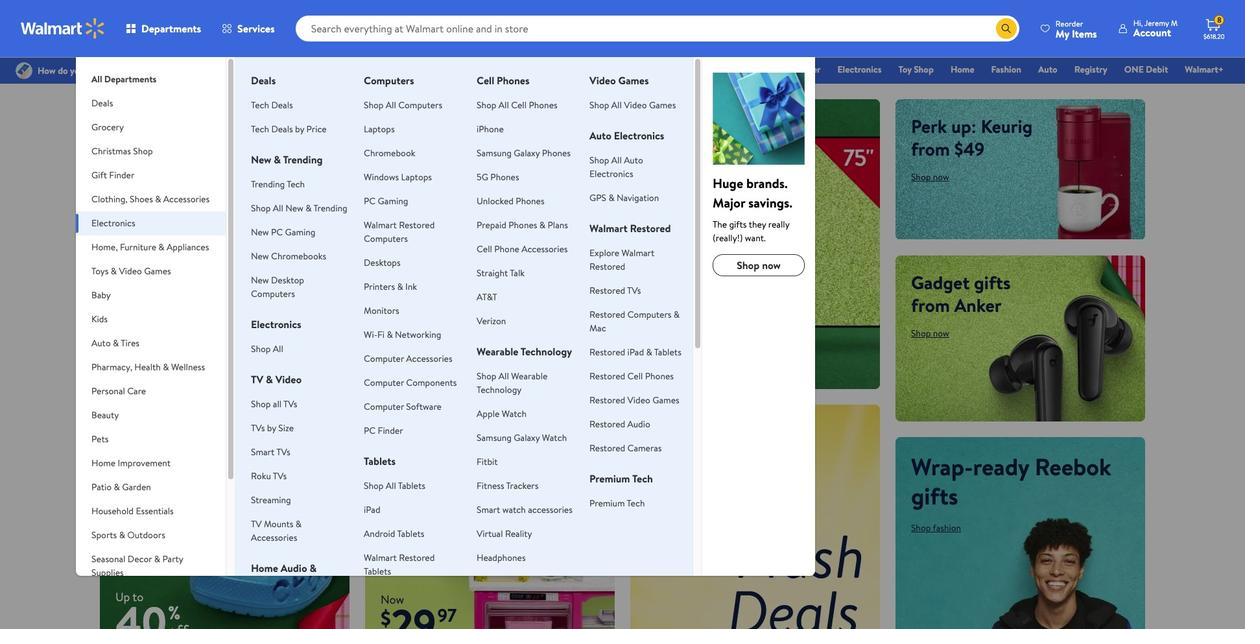 Task type: locate. For each thing, give the bounding box(es) containing it.
monitors link
[[364, 304, 399, 317]]

auto down the auto electronics
[[624, 154, 643, 167]]

walmart inside explore walmart restored
[[622, 246, 655, 259]]

shop right 'toy'
[[914, 63, 934, 76]]

gifts inside huge brands. major savings. the gifts they really (really!) want.
[[729, 218, 747, 231]]

walmart image
[[21, 18, 105, 39]]

1 horizontal spatial by
[[295, 123, 304, 136]]

0 vertical spatial trending
[[283, 152, 323, 167]]

galaxy up 5g phones link
[[514, 147, 540, 160]]

to for up to
[[133, 589, 143, 605]]

0 vertical spatial galaxy
[[514, 147, 540, 160]]

computer accessories
[[364, 352, 452, 365]]

shop all tablets
[[364, 479, 425, 492]]

home, furniture & appliances
[[91, 241, 209, 254]]

1 horizontal spatial up
[[646, 418, 675, 450]]

finder up clothing,
[[109, 169, 134, 182]]

all down wearable technology
[[499, 370, 509, 383]]

one debit
[[1124, 63, 1168, 76]]

audio inside home audio & theater
[[281, 561, 307, 575]]

by left size
[[267, 422, 276, 435]]

gift finder for gift finder dropdown button
[[91, 169, 134, 182]]

shop up apple
[[477, 370, 496, 383]]

2 vertical spatial pc
[[364, 424, 376, 437]]

theater
[[251, 577, 286, 591]]

reality
[[505, 527, 532, 540]]

0 vertical spatial smart
[[251, 446, 275, 459]]

christmas for christmas shop dropdown button
[[91, 145, 131, 158]]

grocery up 20%
[[91, 121, 124, 134]]

explore walmart restored
[[590, 246, 655, 273]]

0 horizontal spatial ipad
[[364, 503, 380, 516]]

shop left straight
[[447, 257, 466, 270]]

1 vertical spatial gift finder
[[91, 169, 134, 182]]

finder inside dropdown button
[[109, 169, 134, 182]]

now for select lego® sets up to 20% off
[[137, 171, 154, 184]]

galaxy for technology
[[514, 431, 540, 444]]

home, furniture & appliances button
[[76, 235, 226, 259]]

1 vertical spatial gift
[[91, 169, 107, 182]]

essentials down patio & garden dropdown button
[[136, 505, 174, 518]]

auto down my
[[1038, 63, 1058, 76]]

gps
[[590, 191, 606, 204]]

christmas inside dropdown button
[[91, 145, 131, 158]]

sports
[[91, 529, 117, 542]]

2 vertical spatial samsung
[[477, 431, 512, 444]]

christmas for christmas shop link
[[698, 63, 738, 76]]

0 vertical spatial finder
[[795, 63, 821, 76]]

fitness trackers link
[[477, 479, 539, 492]]

deals
[[251, 73, 276, 88], [91, 97, 113, 110], [271, 99, 293, 112], [271, 123, 293, 136]]

& inside tv mounts & accessories
[[296, 518, 302, 530]]

1 vertical spatial smart
[[477, 503, 500, 516]]

3 computer from the top
[[364, 400, 404, 413]]

home,
[[91, 241, 118, 254]]

galaxy
[[514, 147, 540, 160], [514, 431, 540, 444]]

restored video games link
[[590, 394, 679, 407]]

video inside dropdown button
[[119, 265, 142, 278]]

1 vertical spatial departments
[[104, 73, 157, 86]]

electronics inside dropdown button
[[91, 217, 135, 230]]

tv left "mounts" at the bottom of the page
[[251, 518, 262, 530]]

0 horizontal spatial laptops
[[364, 123, 395, 136]]

smart up the virtual
[[477, 503, 500, 516]]

pc left "it's" on the bottom
[[364, 424, 376, 437]]

select
[[115, 113, 165, 139]]

2 horizontal spatial to
[[681, 418, 703, 450]]

all inside shop all auto electronics
[[611, 154, 622, 167]]

0 horizontal spatial grocery
[[91, 121, 124, 134]]

0 vertical spatial premium tech
[[590, 471, 653, 486]]

home for home improvement
[[91, 457, 116, 470]]

christmas shop inside dropdown button
[[91, 145, 153, 158]]

talk
[[510, 267, 525, 280]]

pc finder
[[364, 424, 403, 437]]

auto
[[1038, 63, 1058, 76], [590, 128, 612, 143], [624, 154, 643, 167], [91, 337, 111, 350]]

pc up new chromebooks link
[[271, 226, 283, 239]]

computer accessories link
[[364, 352, 452, 365]]

tablets up restored cell phones link
[[654, 346, 681, 359]]

to for up to 65% off
[[681, 418, 703, 450]]

walmart for walmart restored tablets
[[364, 551, 397, 564]]

personal
[[91, 385, 125, 398]]

0 horizontal spatial gaming
[[285, 226, 315, 239]]

video
[[590, 73, 616, 88], [624, 99, 647, 112], [119, 265, 142, 278], [275, 372, 302, 387], [627, 394, 650, 407]]

computers up restored ipad & tablets
[[627, 308, 672, 321]]

grocery for grocery & essentials
[[600, 63, 632, 76]]

phones left shop all auto electronics link in the top of the page
[[542, 147, 571, 160]]

shop up laptops link
[[364, 99, 384, 112]]

home up patio
[[91, 457, 116, 470]]

1 computer from the top
[[364, 352, 404, 365]]

shop now link for crocs for your crew
[[115, 336, 154, 349]]

electronics up gps & navigation
[[590, 167, 633, 180]]

tv for tv & video
[[251, 372, 263, 387]]

from left anker at the right
[[911, 292, 950, 317]]

0 horizontal spatial up
[[115, 589, 130, 605]]

galaxy down apple watch
[[514, 431, 540, 444]]

2 horizontal spatial finder
[[795, 63, 821, 76]]

shop down gadget
[[911, 327, 931, 340]]

0 vertical spatial off
[[153, 136, 177, 161]]

1 vertical spatial essentials
[[136, 505, 174, 518]]

pc for pc gaming
[[364, 195, 376, 208]]

samsung for wearable
[[477, 431, 512, 444]]

deals down all departments
[[91, 97, 113, 110]]

electronics left 'toy'
[[838, 63, 882, 76]]

restored up restored video games link
[[590, 370, 625, 383]]

restored audio link
[[590, 418, 650, 431]]

now
[[137, 171, 154, 184], [933, 171, 949, 184], [762, 258, 781, 272], [933, 327, 949, 340], [137, 336, 154, 349], [403, 453, 419, 466]]

appliances
[[167, 241, 209, 254]]

lego®
[[169, 113, 222, 139]]

computers up 'chromebook' in the left of the page
[[398, 99, 442, 112]]

0 horizontal spatial gift
[[91, 169, 107, 182]]

a
[[409, 419, 418, 444]]

pc for pc finder
[[364, 424, 376, 437]]

household
[[91, 505, 134, 518]]

1 horizontal spatial gift
[[777, 63, 793, 76]]

wrap-
[[911, 450, 973, 483]]

tv inside tv mounts & accessories
[[251, 518, 262, 530]]

up for up to 65% off
[[646, 418, 675, 450]]

1 from from the top
[[911, 136, 950, 161]]

tvs right the roku
[[273, 470, 287, 483]]

roku tvs
[[251, 470, 287, 483]]

0 horizontal spatial by
[[267, 422, 276, 435]]

search icon image
[[1001, 23, 1012, 34]]

now dollar 29.97 null group
[[365, 592, 457, 629]]

0 horizontal spatial christmas shop
[[91, 145, 153, 158]]

all for shop all
[[273, 342, 283, 355]]

walmart up explore on the left of the page
[[590, 221, 628, 235]]

electronics button
[[76, 211, 226, 235]]

0 horizontal spatial audio
[[281, 561, 307, 575]]

video up shop all tvs link
[[275, 372, 302, 387]]

accessories inside tv mounts & accessories
[[251, 531, 297, 544]]

1 horizontal spatial to
[[286, 113, 303, 139]]

0 vertical spatial gaming
[[378, 195, 408, 208]]

computers inside walmart restored computers
[[364, 232, 408, 245]]

departments inside popup button
[[141, 21, 201, 36]]

departments up deals dropdown button
[[104, 73, 157, 86]]

home inside dropdown button
[[91, 457, 116, 470]]

baby
[[91, 289, 111, 302]]

beauty button
[[76, 403, 226, 427]]

phones up shop all cell phones
[[497, 73, 530, 88]]

electronics up shop all link
[[251, 317, 301, 331]]

0 horizontal spatial essentials
[[136, 505, 174, 518]]

smart for smart tvs
[[251, 446, 275, 459]]

computer software
[[364, 400, 442, 413]]

1 horizontal spatial gaming
[[378, 195, 408, 208]]

home left fashion link
[[951, 63, 974, 76]]

essentials inside dropdown button
[[136, 505, 174, 518]]

shop now link down perk
[[911, 171, 949, 184]]

pc
[[364, 195, 376, 208], [271, 226, 283, 239], [364, 424, 376, 437]]

shop now up health
[[115, 336, 154, 349]]

tablets inside walmart restored tablets
[[364, 565, 391, 578]]

%
[[168, 600, 181, 625]]

phones down restored ipad & tablets
[[645, 370, 674, 383]]

ready
[[973, 450, 1029, 483]]

1 vertical spatial by
[[267, 422, 276, 435]]

auto up shop all auto electronics link in the top of the page
[[590, 128, 612, 143]]

1 vertical spatial premium
[[590, 497, 625, 510]]

new left desktop
[[251, 274, 269, 287]]

cell phone accessories link
[[477, 243, 568, 256]]

gift finder inside dropdown button
[[91, 169, 134, 182]]

1 vertical spatial laptops
[[401, 171, 432, 184]]

Walmart Site-Wide search field
[[295, 16, 1019, 42]]

printers
[[364, 280, 395, 293]]

0 vertical spatial to
[[286, 113, 303, 139]]

new for pc
[[251, 226, 269, 239]]

1 vertical spatial computer
[[364, 376, 404, 389]]

video up shop all video games link
[[590, 73, 616, 88]]

shop all new & trending
[[251, 202, 347, 215]]

walmart down walmart restored
[[622, 246, 655, 259]]

accessories down "mounts" at the bottom of the page
[[251, 531, 297, 544]]

2 galaxy from the top
[[514, 431, 540, 444]]

1 vertical spatial wearable
[[511, 370, 548, 383]]

shop down want.
[[737, 258, 760, 272]]

0 vertical spatial gift
[[777, 63, 793, 76]]

1 horizontal spatial grocery
[[600, 63, 632, 76]]

shop now link for it's a barbie world!
[[381, 453, 419, 466]]

shop now link up health
[[115, 336, 154, 349]]

1 vertical spatial off
[[756, 418, 787, 450]]

off inside select lego® sets up to 20% off
[[153, 136, 177, 161]]

wellness
[[171, 361, 205, 374]]

up inside group
[[115, 589, 130, 605]]

deals down the tech deals link
[[271, 123, 293, 136]]

streaming
[[251, 494, 291, 506]]

up:
[[951, 113, 976, 139]]

tv mounts & accessories
[[251, 518, 302, 544]]

grocery inside dropdown button
[[91, 121, 124, 134]]

computer software link
[[364, 400, 442, 413]]

2 vertical spatial to
[[133, 589, 143, 605]]

2 vertical spatial home
[[251, 561, 278, 575]]

huge brands. major savings. the gifts they really (really!) want.
[[713, 174, 793, 244]]

0 vertical spatial computer
[[364, 352, 404, 365]]

1 horizontal spatial smart
[[477, 503, 500, 516]]

2 horizontal spatial home
[[951, 63, 974, 76]]

off right 65% at the bottom of page
[[756, 418, 787, 450]]

1 vertical spatial galaxy
[[514, 431, 540, 444]]

select lego® sets up to 20% off
[[115, 113, 303, 161]]

0 vertical spatial christmas
[[698, 63, 738, 76]]

shop now
[[115, 171, 154, 184], [911, 171, 949, 184], [737, 258, 781, 272], [911, 327, 949, 340], [115, 336, 154, 349], [381, 453, 419, 466]]

1 galaxy from the top
[[514, 147, 540, 160]]

restored
[[399, 219, 435, 232], [630, 221, 671, 235], [590, 260, 625, 273], [590, 284, 625, 297], [590, 308, 625, 321], [590, 346, 625, 359], [590, 370, 625, 383], [590, 394, 625, 407], [590, 418, 625, 431], [590, 442, 625, 455], [399, 551, 435, 564]]

software
[[406, 400, 442, 413]]

electronics down shop all video games link
[[614, 128, 664, 143]]

2 tv from the top
[[251, 518, 262, 530]]

gift inside dropdown button
[[91, 169, 107, 182]]

essentials down search search field on the top
[[643, 63, 681, 76]]

1 vertical spatial from
[[911, 292, 950, 317]]

0 vertical spatial gift finder
[[777, 63, 821, 76]]

shop all cell phones link
[[477, 99, 558, 112]]

0 horizontal spatial off
[[153, 136, 177, 161]]

home inside home audio & theater
[[251, 561, 278, 575]]

restored up mac
[[590, 308, 625, 321]]

1 vertical spatial christmas shop
[[91, 145, 153, 158]]

home for home audio & theater
[[251, 561, 278, 575]]

0 vertical spatial all
[[403, 257, 411, 270]]

0 horizontal spatial all
[[273, 398, 282, 411]]

up up shop all
[[646, 418, 675, 450]]

walmart inside walmart restored tablets
[[364, 551, 397, 564]]

1 vertical spatial up
[[115, 589, 130, 605]]

fashion
[[933, 521, 961, 534]]

straight talk link
[[477, 267, 525, 280]]

new up 'new pc gaming' link
[[285, 202, 303, 215]]

games inside dropdown button
[[144, 265, 171, 278]]

by left price
[[295, 123, 304, 136]]

tv & video
[[251, 372, 302, 387]]

trending down new & trending
[[251, 178, 285, 191]]

0 horizontal spatial home
[[91, 457, 116, 470]]

tablets up the shop all tablets
[[364, 454, 396, 468]]

deals up up
[[271, 99, 293, 112]]

home for home
[[951, 63, 974, 76]]

restored tvs link
[[590, 284, 641, 297]]

navigation
[[617, 191, 659, 204]]

christmas shop
[[698, 63, 760, 76], [91, 145, 153, 158]]

for
[[179, 294, 210, 327]]

patio
[[91, 481, 112, 494]]

1 vertical spatial finder
[[109, 169, 134, 182]]

1 horizontal spatial all
[[403, 257, 411, 270]]

0 horizontal spatial finder
[[109, 169, 134, 182]]

trending up new pc gaming
[[314, 202, 347, 215]]

new up trending tech link
[[251, 152, 271, 167]]

accessories up components
[[406, 352, 452, 365]]

samsung for cell
[[477, 147, 512, 160]]

jeremy
[[1145, 18, 1169, 29]]

20%
[[115, 136, 149, 161]]

1 vertical spatial christmas
[[91, 145, 131, 158]]

gift for gift finder link
[[777, 63, 793, 76]]

grocery for grocery
[[91, 121, 124, 134]]

accessories inside clothing, shoes & accessories dropdown button
[[163, 193, 210, 206]]

grocery & essentials
[[600, 63, 681, 76]]

1 horizontal spatial gift finder
[[777, 63, 821, 76]]

deals button
[[76, 91, 226, 115]]

computers inside new desktop computers
[[251, 287, 295, 300]]

sets
[[226, 113, 257, 139]]

shop inside dropdown button
[[133, 145, 153, 158]]

2 from from the top
[[911, 292, 950, 317]]

all departments
[[91, 73, 157, 86]]

off up gift finder dropdown button
[[153, 136, 177, 161]]

1 horizontal spatial ipad
[[627, 346, 644, 359]]

2 vertical spatial computer
[[364, 400, 404, 413]]

1 horizontal spatial finder
[[378, 424, 403, 437]]

walmart down android
[[364, 551, 397, 564]]

going
[[381, 180, 506, 252]]

shop left "fashion"
[[911, 521, 931, 534]]

to left 65% at the bottom of page
[[681, 418, 703, 450]]

beauty
[[91, 409, 119, 422]]

0 vertical spatial pc
[[364, 195, 376, 208]]

from
[[911, 136, 950, 161], [911, 292, 950, 317]]

smart watch accessories link
[[477, 503, 573, 516]]

home up theater
[[251, 561, 278, 575]]

premium up premium tech link
[[590, 471, 630, 486]]

2 vertical spatial all
[[668, 460, 676, 473]]

shop down trending tech link
[[251, 202, 271, 215]]

1 vertical spatial audio
[[281, 561, 307, 575]]

gift finder button
[[76, 163, 226, 187]]

1 premium tech from the top
[[590, 471, 653, 486]]

0 vertical spatial home
[[951, 63, 974, 76]]

to inside group
[[133, 589, 143, 605]]

services
[[237, 21, 275, 36]]

watch
[[502, 407, 527, 420], [542, 431, 567, 444]]

trending tech link
[[251, 178, 305, 191]]

0 vertical spatial from
[[911, 136, 950, 161]]

streaming link
[[251, 494, 291, 506]]

departments button
[[115, 13, 211, 44]]

2 horizontal spatial all
[[668, 460, 676, 473]]

finder for gift finder dropdown button
[[109, 169, 134, 182]]

1 horizontal spatial watch
[[542, 431, 567, 444]]

1 vertical spatial ipad
[[364, 503, 380, 516]]

auto inside dropdown button
[[91, 337, 111, 350]]

walmart inside walmart restored computers
[[364, 219, 397, 232]]

home
[[951, 63, 974, 76], [91, 457, 116, 470], [251, 561, 278, 575]]

0 vertical spatial grocery
[[600, 63, 632, 76]]

2 vertical spatial finder
[[378, 424, 403, 437]]

0 horizontal spatial gift finder
[[91, 169, 134, 182]]

shop now link up the shop all tablets
[[381, 453, 419, 466]]

0 vertical spatial up
[[646, 418, 675, 450]]

new inside new desktop computers
[[251, 274, 269, 287]]

computer for computer accessories
[[364, 352, 404, 365]]

0 vertical spatial laptops
[[364, 123, 395, 136]]

pets
[[91, 433, 109, 446]]

gaming down shop all new & trending at the left top of page
[[285, 226, 315, 239]]

unlocked
[[477, 195, 514, 208]]

0 horizontal spatial to
[[133, 589, 143, 605]]

1 tv from the top
[[251, 372, 263, 387]]

auto link
[[1032, 62, 1063, 77]]

computer up pc finder
[[364, 400, 404, 413]]

now for it's a barbie world!
[[403, 453, 419, 466]]

from inside perk up: keurig from $49
[[911, 136, 950, 161]]

1 vertical spatial samsung
[[468, 257, 503, 270]]

all for shop all computers
[[386, 99, 396, 112]]

1 vertical spatial grocery
[[91, 121, 124, 134]]

0 vertical spatial premium
[[590, 471, 630, 486]]

0 vertical spatial tv
[[251, 372, 263, 387]]

restored cell phones
[[590, 370, 674, 383]]

computers up the 'shop all computers'
[[364, 73, 414, 88]]

& inside home audio & theater
[[310, 561, 317, 575]]

1 vertical spatial premium tech
[[590, 497, 645, 510]]

finder left electronics link
[[795, 63, 821, 76]]

0 horizontal spatial smart
[[251, 446, 275, 459]]

deals inside dropdown button
[[91, 97, 113, 110]]

fitness
[[477, 479, 504, 492]]

tvs down size
[[276, 446, 290, 459]]

premium right the accessories
[[590, 497, 625, 510]]

all inside 'shop all wearable technology'
[[499, 370, 509, 383]]

computers for desktop
[[251, 287, 295, 300]]

shop down cameras
[[646, 460, 666, 473]]

0 vertical spatial essentials
[[643, 63, 681, 76]]

1 horizontal spatial christmas shop
[[698, 63, 760, 76]]

pharmacy, health & wellness
[[91, 361, 205, 374]]

auto for auto & tires
[[91, 337, 111, 350]]

1 horizontal spatial christmas
[[698, 63, 738, 76]]

gift right christmas shop link
[[777, 63, 793, 76]]

technology inside 'shop all wearable technology'
[[477, 383, 522, 396]]

auto inside shop all auto electronics
[[624, 154, 643, 167]]

tvs by size
[[251, 422, 294, 435]]

smart up the roku
[[251, 446, 275, 459]]

0 vertical spatial christmas shop
[[698, 63, 760, 76]]

1 horizontal spatial home
[[251, 561, 278, 575]]

2 computer from the top
[[364, 376, 404, 389]]

trending
[[283, 152, 323, 167], [251, 178, 285, 191], [314, 202, 347, 215]]

0 vertical spatial samsung
[[477, 147, 512, 160]]

restored up restored audio
[[590, 394, 625, 407]]

new for desktop
[[251, 274, 269, 287]]

prepaid phones & plans
[[477, 219, 568, 232]]

services button
[[211, 13, 285, 44]]

1 vertical spatial home
[[91, 457, 116, 470]]

walmart restored computers link
[[364, 219, 435, 245]]

new desktop computers
[[251, 274, 304, 300]]

all up android tablets link
[[386, 479, 396, 492]]

all up laptops link
[[386, 99, 396, 112]]

departments up all departments link
[[141, 21, 201, 36]]

video for toys & video games
[[119, 265, 142, 278]]

restored inside walmart restored computers
[[399, 219, 435, 232]]

computer up computer software link
[[364, 376, 404, 389]]

0 vertical spatial departments
[[141, 21, 201, 36]]

watch right world!
[[542, 431, 567, 444]]

chromebooks
[[271, 250, 326, 263]]

games up shop all video games link
[[618, 73, 649, 88]]

wearable down wearable technology
[[511, 370, 548, 383]]

desktops
[[364, 256, 401, 269]]

tvs by size link
[[251, 422, 294, 435]]

shop now up the shop all tablets
[[381, 453, 419, 466]]

2 premium tech from the top
[[590, 497, 645, 510]]



Task type: vqa. For each thing, say whether or not it's contained in the screenshot.
and
no



Task type: describe. For each thing, give the bounding box(es) containing it.
tablets right android
[[397, 527, 425, 540]]

one
[[1124, 63, 1144, 76]]

gift for gift finder dropdown button
[[91, 169, 107, 182]]

shop up tv & video
[[251, 342, 271, 355]]

smart for smart watch accessories
[[477, 503, 500, 516]]

savings.
[[748, 194, 793, 211]]

virtual
[[477, 527, 503, 540]]

all for shop all video games
[[611, 99, 622, 112]]

new for &
[[251, 152, 271, 167]]

tvs up smart tvs link
[[251, 422, 265, 435]]

shoes
[[130, 193, 153, 206]]

ink
[[405, 280, 417, 293]]

auto for auto
[[1038, 63, 1058, 76]]

shop up ipad link
[[364, 479, 384, 492]]

wearable inside 'shop all wearable technology'
[[511, 370, 548, 383]]

shop down video games
[[590, 99, 609, 112]]

restored computers & mac
[[590, 308, 680, 335]]

restored inside restored computers & mac
[[590, 308, 625, 321]]

& inside restored computers & mac
[[674, 308, 680, 321]]

premium tech link
[[590, 497, 645, 510]]

wi-fi & networking
[[364, 328, 441, 341]]

shop all video games
[[590, 99, 676, 112]]

auto for auto electronics
[[590, 128, 612, 143]]

mac
[[590, 322, 606, 335]]

home improvement
[[91, 457, 171, 470]]

galaxy for phones
[[514, 147, 540, 160]]

prepaid
[[477, 219, 506, 232]]

1 horizontal spatial off
[[756, 418, 787, 450]]

0 vertical spatial ipad
[[627, 346, 644, 359]]

printers & ink
[[364, 280, 417, 293]]

video for tv & video
[[275, 372, 302, 387]]

now for gadget gifts from anker
[[933, 327, 949, 340]]

gifts inside wrap-ready reebok gifts
[[911, 480, 958, 512]]

computer for computer components
[[364, 376, 404, 389]]

shop now for gadget gifts from anker
[[911, 327, 949, 340]]

anker
[[954, 292, 1002, 317]]

Search search field
[[295, 16, 1019, 42]]

restored inside explore walmart restored
[[590, 260, 625, 273]]

reorder my items
[[1056, 18, 1097, 41]]

auto & tires
[[91, 337, 139, 350]]

account
[[1133, 25, 1171, 40]]

restored video games
[[590, 394, 679, 407]]

shop inside top gifts going fast! shop all gifts
[[381, 257, 400, 270]]

games down grocery & essentials link
[[649, 99, 676, 112]]

shop now down want.
[[737, 258, 781, 272]]

now for perk up: keurig from $49
[[933, 171, 949, 184]]

shop up pharmacy,
[[115, 336, 135, 349]]

wi-
[[364, 328, 377, 341]]

baby button
[[76, 283, 226, 307]]

electronics inside shop all auto electronics
[[590, 167, 633, 180]]

health
[[134, 361, 161, 374]]

shop inside shop all auto electronics
[[590, 154, 609, 167]]

restored ipad & tablets link
[[590, 346, 681, 359]]

desktop
[[271, 274, 304, 287]]

restored down mac
[[590, 346, 625, 359]]

furniture
[[120, 241, 156, 254]]

tvs up size
[[283, 398, 297, 411]]

to inside select lego® sets up to 20% off
[[286, 113, 303, 139]]

& inside dropdown button
[[114, 481, 120, 494]]

0 vertical spatial wearable
[[477, 344, 518, 359]]

all for shop all new & trending
[[273, 202, 283, 215]]

new chromebooks link
[[251, 250, 326, 263]]

audio for home
[[281, 561, 307, 575]]

now
[[381, 592, 404, 608]]

computer for computer software
[[364, 400, 404, 413]]

1 vertical spatial gaming
[[285, 226, 315, 239]]

shop down perk
[[911, 171, 931, 184]]

shop all computers link
[[364, 99, 442, 112]]

all for shop all tablets
[[386, 479, 396, 492]]

tv mounts & accessories link
[[251, 518, 302, 544]]

unlocked phones
[[477, 195, 545, 208]]

registry
[[1074, 63, 1108, 76]]

windows laptops link
[[364, 171, 432, 184]]

christmas shop for christmas shop link
[[698, 63, 760, 76]]

samsung galaxy phones
[[477, 147, 571, 160]]

all inside top gifts going fast! shop all gifts
[[403, 257, 411, 270]]

1 premium from the top
[[590, 471, 630, 486]]

restored up "restored cameras" at the bottom of the page
[[590, 418, 625, 431]]

shop all tvs link
[[251, 398, 297, 411]]

finder for gift finder link
[[795, 63, 821, 76]]

audio for restored
[[627, 418, 650, 431]]

games down restored cell phones link
[[653, 394, 679, 407]]

monitors
[[364, 304, 399, 317]]

shop up iphone
[[477, 99, 496, 112]]

shop now for crocs for your crew
[[115, 336, 154, 349]]

restored down explore walmart restored link
[[590, 284, 625, 297]]

virtual reality link
[[477, 527, 532, 540]]

electronics image
[[713, 73, 805, 165]]

2 vertical spatial trending
[[314, 202, 347, 215]]

tech deals
[[251, 99, 293, 112]]

walmart restored
[[590, 221, 671, 235]]

christmas shop for christmas shop dropdown button
[[91, 145, 153, 158]]

wrap-ready reebok gifts
[[911, 450, 1111, 512]]

gadget gifts from anker
[[911, 270, 1011, 317]]

networking
[[395, 328, 441, 341]]

new for chromebooks
[[251, 250, 269, 263]]

tech deals by price link
[[251, 123, 327, 136]]

personal care button
[[76, 379, 226, 403]]

tablets up android tablets link
[[398, 479, 425, 492]]

2 premium from the top
[[590, 497, 625, 510]]

your
[[215, 294, 260, 327]]

up
[[262, 113, 282, 139]]

1 horizontal spatial laptops
[[401, 171, 432, 184]]

gps & navigation
[[590, 191, 659, 204]]

up to
[[115, 589, 143, 605]]

computers for all
[[398, 99, 442, 112]]

price
[[306, 123, 327, 136]]

samsung galaxy watch link
[[477, 431, 567, 444]]

shop now link for gadget gifts from anker
[[911, 327, 949, 340]]

fitbit
[[477, 455, 498, 468]]

1 vertical spatial watch
[[542, 431, 567, 444]]

household essentials button
[[76, 499, 226, 523]]

(really!)
[[713, 232, 743, 244]]

they
[[749, 218, 766, 231]]

fi
[[377, 328, 385, 341]]

kids
[[91, 313, 108, 326]]

from inside gadget gifts from anker
[[911, 292, 950, 317]]

mounts
[[264, 518, 293, 530]]

shop all link
[[251, 342, 283, 355]]

shop left gift finder link
[[740, 63, 760, 76]]

restored inside walmart restored tablets
[[399, 551, 435, 564]]

shop now for it's a barbie world!
[[381, 453, 419, 466]]

tvs for smart tvs
[[276, 446, 290, 459]]

phones up the cell phone accessories
[[509, 219, 537, 232]]

cell up shop all cell phones
[[477, 73, 494, 88]]

shop all new & trending link
[[251, 202, 347, 215]]

samsung galaxy phones link
[[477, 147, 571, 160]]

up to 40 percent off group
[[100, 589, 188, 629]]

grocery & essentials link
[[595, 62, 687, 77]]

shop now link down want.
[[713, 254, 805, 276]]

restored down navigation
[[630, 221, 671, 235]]

cell phones
[[477, 73, 530, 88]]

shop now link for select lego® sets up to 20% off
[[115, 171, 154, 184]]

shop up tvs by size
[[251, 398, 271, 411]]

1 vertical spatial pc
[[271, 226, 283, 239]]

tvs for restored tvs
[[627, 284, 641, 297]]

& inside dropdown button
[[113, 337, 119, 350]]

headphones
[[477, 551, 526, 564]]

1 vertical spatial trending
[[251, 178, 285, 191]]

new desktop computers link
[[251, 274, 304, 300]]

shop now link for perk up: keurig from $49
[[911, 171, 949, 184]]

desktops link
[[364, 256, 401, 269]]

gift finder for gift finder link
[[777, 63, 821, 76]]

toys & video games button
[[76, 259, 226, 283]]

wearable technology
[[477, 344, 572, 359]]

apple
[[477, 407, 500, 420]]

sports & outdoors button
[[76, 523, 226, 547]]

my
[[1056, 26, 1069, 41]]

toy shop
[[899, 63, 934, 76]]

deals up the tech deals link
[[251, 73, 276, 88]]

now down want.
[[762, 258, 781, 272]]

0 horizontal spatial watch
[[502, 407, 527, 420]]

shop all auto electronics link
[[590, 154, 643, 180]]

all for shop all tvs
[[273, 398, 282, 411]]

all for shop all wearable technology
[[499, 370, 509, 383]]

restored down restored audio
[[590, 442, 625, 455]]

samsung galaxy watch
[[477, 431, 567, 444]]

pets button
[[76, 427, 226, 451]]

walmart+ link
[[1179, 62, 1230, 77]]

tvs for roku tvs
[[273, 470, 287, 483]]

walmart for walmart restored computers
[[364, 219, 397, 232]]

gifts inside gadget gifts from anker
[[974, 270, 1011, 295]]

phones right the 5g
[[490, 171, 519, 184]]

shop inside 'shop all wearable technology'
[[477, 370, 496, 383]]

verizon
[[477, 315, 506, 328]]

0 vertical spatial by
[[295, 123, 304, 136]]

phones up prepaid phones & plans on the top left of page
[[516, 195, 545, 208]]

cell down restored ipad & tablets
[[627, 370, 643, 383]]

all for shop all
[[668, 460, 676, 473]]

all up deals dropdown button
[[91, 73, 102, 86]]

explore walmart restored link
[[590, 246, 655, 273]]

all for shop all auto electronics
[[611, 154, 622, 167]]

phones down cell phones
[[529, 99, 558, 112]]

up for up to
[[115, 589, 130, 605]]

laptops link
[[364, 123, 395, 136]]

accessories down plans at left
[[522, 243, 568, 256]]

tv for tv mounts & accessories
[[251, 518, 262, 530]]

& inside seasonal decor & party supplies
[[154, 553, 160, 566]]

now for crocs for your crew
[[137, 336, 154, 349]]

toys & video games
[[91, 265, 171, 278]]

electronics link
[[832, 62, 887, 77]]

shop up the shop all tablets
[[381, 453, 400, 466]]

shop now for select lego® sets up to 20% off
[[115, 171, 154, 184]]

all for shop all cell phones
[[499, 99, 509, 112]]

computers for restored
[[364, 232, 408, 245]]

cell up 'shop samsung' link
[[477, 243, 492, 256]]

android
[[364, 527, 395, 540]]

shop now for perk up: keurig from $49
[[911, 171, 949, 184]]

world!
[[477, 419, 527, 444]]

at&t link
[[477, 291, 497, 304]]

finder for pc finder link
[[378, 424, 403, 437]]

computers inside restored computers & mac
[[627, 308, 672, 321]]

0 vertical spatial technology
[[521, 344, 572, 359]]

shop up clothing,
[[115, 171, 135, 184]]

huge
[[713, 174, 743, 192]]

walmart for walmart restored
[[590, 221, 628, 235]]

video for shop all video games
[[624, 99, 647, 112]]

video down restored cell phones link
[[627, 394, 650, 407]]

cell down cell phones
[[511, 99, 527, 112]]

cameras
[[627, 442, 662, 455]]

home link
[[945, 62, 980, 77]]

restored cameras
[[590, 442, 662, 455]]

items
[[1072, 26, 1097, 41]]

gps & navigation link
[[590, 191, 659, 204]]



